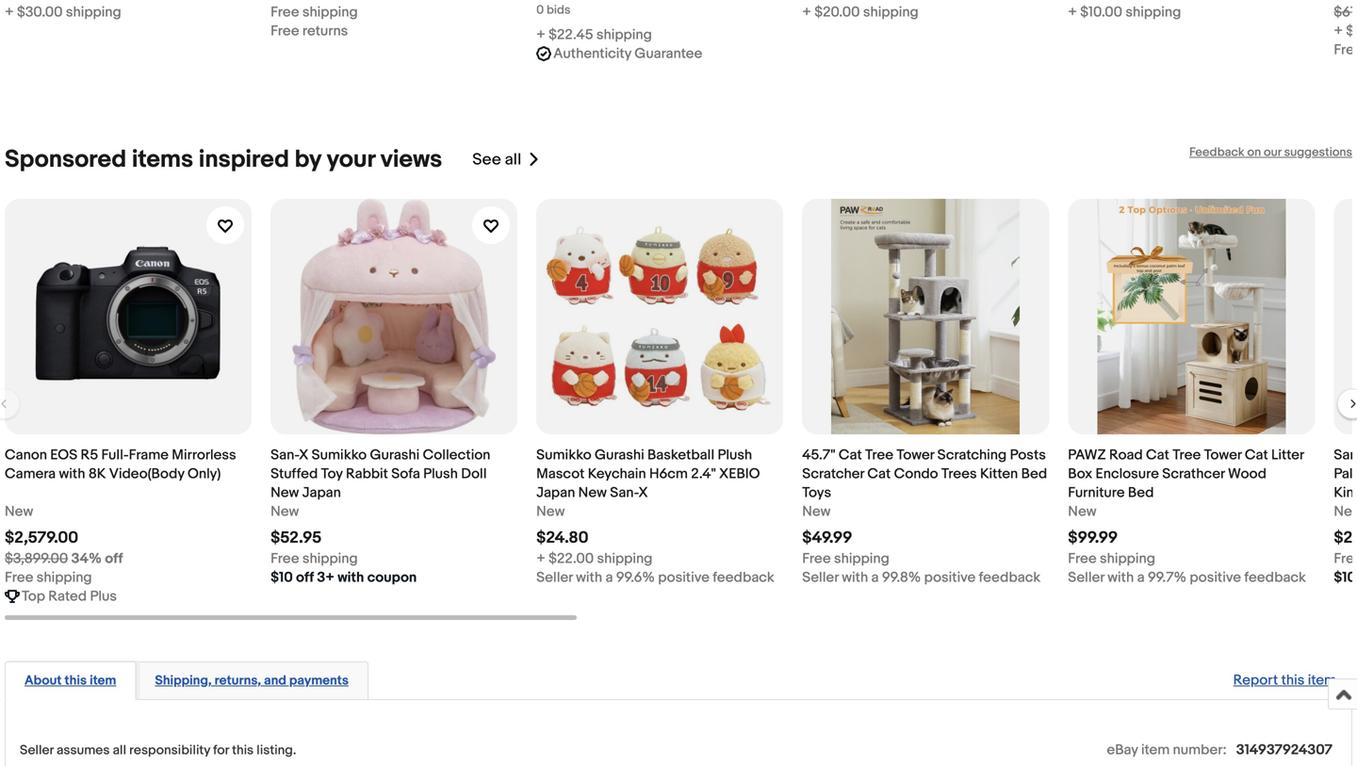 Task type: vqa. For each thing, say whether or not it's contained in the screenshot.


Task type: describe. For each thing, give the bounding box(es) containing it.
top rated plus
[[22, 588, 117, 605]]

45.7"
[[803, 447, 836, 464]]

$20.00
[[815, 4, 860, 21]]

+ $20.00 shipping link
[[803, 0, 1050, 22]]

+ $20.00 shipping text field
[[803, 3, 919, 22]]

seller inside pawz road cat tree tower cat litter box enclosure scrathcer wood furniture bed new $99.99 free shipping seller with a 99.7% positive feedback
[[1069, 570, 1105, 587]]

video(body
[[109, 466, 184, 483]]

seller inside 45.7" cat tree tower scratching posts scratcher cat condo trees kitten bed toys new $49.99 free shipping seller with a 99.8% positive feedback
[[803, 570, 839, 587]]

payments
[[289, 673, 349, 689]]

+ inside text field
[[5, 4, 14, 21]]

report
[[1234, 672, 1279, 689]]

listing.
[[257, 743, 296, 759]]

+ $2 text field
[[1335, 22, 1358, 41]]

a for $49.99
[[872, 570, 879, 587]]

gurashi inside sumikko gurashi basketball plush mascot keychain h6cm 2.4" xebio japan new san-x new $24.80 + $22.00 shipping seller with a 99.6% positive feedback
[[595, 447, 645, 464]]

Seller with a 99.6% positive feedback text field
[[537, 569, 775, 587]]

Seller with a 99.7% positive feedback text field
[[1069, 569, 1307, 587]]

$22.45
[[549, 26, 594, 43]]

bed inside 45.7" cat tree tower scratching posts scratcher cat condo trees kitten bed toys new $49.99 free shipping seller with a 99.8% positive feedback
[[1022, 466, 1048, 483]]

ebay
[[1108, 742, 1139, 759]]

free inside san-x sumikko gurashi collection stuffed toy rabbit sofa plush doll new japan new $52.95 free shipping $10 off 3+ with coupon
[[271, 551, 299, 568]]

san-x sumikko gurashi collection stuffed toy rabbit sofa plush doll new japan new $52.95 free shipping $10 off 3+ with coupon
[[271, 447, 491, 587]]

new text field for $24.80
[[537, 503, 565, 521]]

shipping, returns, and payments button
[[155, 672, 349, 690]]

$2,579.00
[[5, 529, 78, 548]]

99.8%
[[882, 570, 922, 587]]

san- inside san-x sumikko gurashi collection stuffed toy rabbit sofa plush doll new japan new $52.95 free shipping $10 off 3+ with coupon
[[271, 447, 299, 464]]

top
[[22, 588, 45, 605]]

See all text field
[[473, 150, 522, 170]]

keychain
[[588, 466, 646, 483]]

this for report
[[1282, 672, 1305, 689]]

new up $52.95 at the bottom left of the page
[[271, 504, 299, 521]]

sofa
[[392, 466, 420, 483]]

japan inside sumikko gurashi basketball plush mascot keychain h6cm 2.4" xebio japan new san-x new $24.80 + $22.00 shipping seller with a 99.6% positive feedback
[[537, 485, 575, 502]]

+ inside $610 + $2 free
[[1335, 23, 1344, 40]]

$3,899.00
[[5, 551, 68, 568]]

new inside pawz road cat tree tower cat litter box enclosure scrathcer wood furniture bed new $99.99 free shipping seller with a 99.7% positive feedback
[[1069, 504, 1097, 521]]

new $2,579.00 $3,899.00 34% off free shipping
[[5, 504, 123, 587]]

$20 text field
[[1335, 529, 1358, 548]]

only)
[[188, 466, 221, 483]]

tab list containing about this item
[[5, 658, 1353, 701]]

plush inside san-x sumikko gurashi collection stuffed toy rabbit sofa plush doll new japan new $52.95 free shipping $10 off 3+ with coupon
[[424, 466, 458, 483]]

shipping inside san-x sumikko gurashi collection stuffed toy rabbit sofa plush doll new japan new $52.95 free shipping $10 off 3+ with coupon
[[303, 551, 358, 568]]

and
[[264, 673, 286, 689]]

new inside the new $2,579.00 $3,899.00 34% off free shipping
[[5, 504, 33, 521]]

feedback
[[1190, 145, 1245, 160]]

shipping inside 45.7" cat tree tower scratching posts scratcher cat condo trees kitten bed toys new $49.99 free shipping seller with a 99.8% positive feedback
[[834, 551, 890, 568]]

sumikko inside san-x sumikko gurashi collection stuffed toy rabbit sofa plush doll new japan new $52.95 free shipping $10 off 3+ with coupon
[[312, 447, 367, 464]]

on
[[1248, 145, 1262, 160]]

+ $30.00 shipping link
[[5, 0, 252, 22]]

road
[[1110, 447, 1143, 464]]

san- inside sumikko gurashi basketball plush mascot keychain h6cm 2.4" xebio japan new san-x new $24.80 + $22.00 shipping seller with a 99.6% positive feedback
[[610, 485, 639, 502]]

coupon
[[367, 570, 417, 587]]

doll
[[461, 466, 487, 483]]

san new $20 free $10 
[[1335, 447, 1358, 587]]

feedback for $49.99
[[979, 570, 1041, 587]]

314937924307
[[1237, 742, 1333, 759]]

full-
[[101, 447, 129, 464]]

mirrorless
[[172, 447, 236, 464]]

japan inside san-x sumikko gurashi collection stuffed toy rabbit sofa plush doll new japan new $52.95 free shipping $10 off 3+ with coupon
[[302, 485, 341, 502]]

a inside sumikko gurashi basketball plush mascot keychain h6cm 2.4" xebio japan new san-x new $24.80 + $22.00 shipping seller with a 99.6% positive feedback
[[606, 570, 613, 587]]

stuffed
[[271, 466, 318, 483]]

45.7" cat tree tower scratching posts scratcher cat condo trees kitten bed toys new $49.99 free shipping seller with a 99.8% positive feedback
[[803, 447, 1048, 587]]

for
[[213, 743, 229, 759]]

inspired
[[199, 145, 289, 174]]

canon
[[5, 447, 47, 464]]

99.7%
[[1148, 570, 1187, 587]]

tower inside 45.7" cat tree tower scratching posts scratcher cat condo trees kitten bed toys new $49.99 free shipping seller with a 99.8% positive feedback
[[897, 447, 935, 464]]

free up the free returns text field
[[271, 4, 299, 21]]

item for about this item
[[90, 673, 116, 689]]

report this item
[[1234, 672, 1337, 689]]

$610
[[1335, 4, 1358, 21]]

$2
[[1347, 23, 1358, 40]]

+ inside text box
[[803, 4, 812, 21]]

1 horizontal spatial item
[[1142, 742, 1170, 759]]

$49.99
[[803, 529, 853, 548]]

1 horizontal spatial free shipping text field
[[271, 550, 358, 569]]

mascot
[[537, 466, 585, 483]]

feedback inside sumikko gurashi basketball plush mascot keychain h6cm 2.4" xebio japan new san-x new $24.80 + $22.00 shipping seller with a 99.6% positive feedback
[[713, 570, 775, 587]]

shipping,
[[155, 673, 212, 689]]

$10.00
[[1081, 4, 1123, 21]]

responsibility
[[129, 743, 210, 759]]

$52.95 text field
[[271, 529, 322, 548]]

Free text field
[[1335, 550, 1358, 569]]

Seller with a 99.8% positive feedback text field
[[803, 569, 1041, 587]]

free inside pawz road cat tree tower cat litter box enclosure scrathcer wood furniture bed new $99.99 free shipping seller with a 99.7% positive feedback
[[1069, 551, 1097, 568]]

kitten
[[981, 466, 1019, 483]]

see all
[[473, 150, 522, 170]]

posts
[[1010, 447, 1046, 464]]

with inside san-x sumikko gurashi collection stuffed toy rabbit sofa plush doll new japan new $52.95 free shipping $10 off 3+ with coupon
[[338, 570, 364, 587]]

shipping inside 0 bids + $22.45 shipping
[[597, 26, 652, 43]]

with inside 45.7" cat tree tower scratching posts scratcher cat condo trees kitten bed toys new $49.99 free shipping seller with a 99.8% positive feedback
[[842, 570, 869, 587]]

about this item
[[25, 673, 116, 689]]

$10 inside san new $20 free $10
[[1335, 570, 1357, 587]]

bids
[[547, 3, 571, 17]]

guarantee
[[635, 45, 703, 62]]

report this item link
[[1225, 663, 1347, 699]]

wood
[[1229, 466, 1267, 483]]

Authenticity Guarantee text field
[[554, 44, 703, 63]]

previous price $3,899.00 34% off text field
[[5, 550, 123, 569]]

shipping inside pawz road cat tree tower cat litter box enclosure scrathcer wood furniture bed new $99.99 free shipping seller with a 99.7% positive feedback
[[1100, 551, 1156, 568]]

previous price $610.99 20% off text field
[[1335, 3, 1358, 22]]

xebio
[[720, 466, 760, 483]]

sumikko gurashi basketball plush mascot keychain h6cm 2.4" xebio japan new san-x new $24.80 + $22.00 shipping seller with a 99.6% positive feedback
[[537, 447, 775, 587]]

with inside sumikko gurashi basketball plush mascot keychain h6cm 2.4" xebio japan new san-x new $24.80 + $22.00 shipping seller with a 99.6% positive feedback
[[576, 570, 603, 587]]

number:
[[1174, 742, 1227, 759]]

+ inside "text box"
[[1069, 4, 1078, 21]]

our
[[1264, 145, 1282, 160]]

$20
[[1335, 529, 1358, 548]]

your
[[327, 145, 375, 174]]

off inside the new $2,579.00 $3,899.00 34% off free shipping
[[105, 551, 123, 568]]

ebay item number: 314937924307
[[1108, 742, 1333, 759]]

basketball
[[648, 447, 715, 464]]

h6cm
[[650, 466, 688, 483]]

seller left "assumes"
[[20, 743, 54, 759]]

8k
[[88, 466, 106, 483]]

camera
[[5, 466, 56, 483]]



Task type: locate. For each thing, give the bounding box(es) containing it.
2 gurashi from the left
[[595, 447, 645, 464]]

shipping inside text field
[[66, 4, 121, 21]]

2.4"
[[691, 466, 716, 483]]

shipping down $49.99
[[834, 551, 890, 568]]

with left 99.7%
[[1108, 570, 1135, 587]]

1 vertical spatial san-
[[610, 485, 639, 502]]

with down eos
[[59, 466, 85, 483]]

item
[[1309, 672, 1337, 689], [90, 673, 116, 689], [1142, 742, 1170, 759]]

shipping right $10.00
[[1126, 4, 1182, 21]]

2 tree from the left
[[1173, 447, 1202, 464]]

free up top
[[5, 570, 33, 587]]

feedback inside 45.7" cat tree tower scratching posts scratcher cat condo trees kitten bed toys new $49.99 free shipping seller with a 99.8% positive feedback
[[979, 570, 1041, 587]]

$99.99
[[1069, 529, 1119, 548]]

1 vertical spatial off
[[296, 570, 314, 587]]

3 a from the left
[[1138, 570, 1145, 587]]

furniture
[[1069, 485, 1125, 502]]

+ $22.00 shipping text field
[[537, 550, 653, 569]]

sumikko up mascot on the left of the page
[[537, 447, 592, 464]]

0 horizontal spatial free shipping text field
[[271, 3, 358, 22]]

0 horizontal spatial tree
[[866, 447, 894, 464]]

about
[[25, 673, 62, 689]]

free shipping text field up the 3+
[[271, 550, 358, 569]]

3 positive from the left
[[1190, 570, 1242, 587]]

with left the 99.8%
[[842, 570, 869, 587]]

shipping down the $99.99 text box
[[1100, 551, 1156, 568]]

$10
[[271, 570, 293, 587], [1335, 570, 1357, 587]]

gurashi up sofa
[[370, 447, 420, 464]]

feedback for $99.99
[[1245, 570, 1307, 587]]

item right about
[[90, 673, 116, 689]]

0 vertical spatial x
[[299, 447, 309, 464]]

2 a from the left
[[872, 570, 879, 587]]

0 horizontal spatial san-
[[271, 447, 299, 464]]

1 new text field from the left
[[537, 503, 565, 521]]

x inside san-x sumikko gurashi collection stuffed toy rabbit sofa plush doll new japan new $52.95 free shipping $10 off 3+ with coupon
[[299, 447, 309, 464]]

tree right "45.7""
[[866, 447, 894, 464]]

tree up scrathcer
[[1173, 447, 1202, 464]]

by
[[295, 145, 321, 174]]

about this item button
[[25, 672, 116, 690]]

0 horizontal spatial this
[[65, 673, 87, 689]]

$10 down free text box
[[1335, 570, 1357, 587]]

shipping inside the new $2,579.00 $3,899.00 34% off free shipping
[[37, 570, 92, 587]]

seller down the $99.99 text box
[[1069, 570, 1105, 587]]

new text field down furniture
[[1069, 503, 1097, 521]]

new text field for $49.99
[[803, 503, 831, 521]]

sumikko up "toy"
[[312, 447, 367, 464]]

off right 34%
[[105, 551, 123, 568]]

authenticity
[[554, 45, 632, 62]]

with inside pawz road cat tree tower cat litter box enclosure scrathcer wood furniture bed new $99.99 free shipping seller with a 99.7% positive feedback
[[1108, 570, 1135, 587]]

free up "$10" text field
[[1335, 551, 1358, 568]]

bed inside pawz road cat tree tower cat litter box enclosure scrathcer wood furniture bed new $99.99 free shipping seller with a 99.7% positive feedback
[[1129, 485, 1155, 502]]

1 horizontal spatial san-
[[610, 485, 639, 502]]

+ $30.00 shipping
[[5, 4, 121, 21]]

0 vertical spatial off
[[105, 551, 123, 568]]

positive right 99.7%
[[1190, 570, 1242, 587]]

this inside 'button'
[[65, 673, 87, 689]]

+ $20.00 shipping
[[803, 4, 919, 21]]

1 horizontal spatial positive
[[925, 570, 976, 587]]

34%
[[71, 551, 102, 568]]

1 horizontal spatial free shipping text field
[[803, 550, 890, 569]]

japan down "toy"
[[302, 485, 341, 502]]

off
[[105, 551, 123, 568], [296, 570, 314, 587]]

seller down $49.99
[[803, 570, 839, 587]]

assumes
[[57, 743, 110, 759]]

1 horizontal spatial new text field
[[803, 503, 831, 521]]

feedback on our suggestions link
[[1190, 145, 1353, 160]]

shipping up returns
[[303, 4, 358, 21]]

$10 off 3+ with coupon text field
[[271, 569, 417, 587]]

1 tower from the left
[[897, 447, 935, 464]]

toys
[[803, 485, 832, 502]]

free shipping text field down $99.99
[[1069, 550, 1156, 569]]

seller down $22.00
[[537, 570, 573, 587]]

free
[[271, 4, 299, 21], [271, 23, 299, 40], [1335, 42, 1358, 58], [271, 551, 299, 568], [803, 551, 831, 568], [1069, 551, 1097, 568], [1335, 551, 1358, 568], [5, 570, 33, 587]]

positive inside sumikko gurashi basketball plush mascot keychain h6cm 2.4" xebio japan new san-x new $24.80 + $22.00 shipping seller with a 99.6% positive feedback
[[658, 570, 710, 587]]

pawz road cat tree tower cat litter box enclosure scrathcer wood furniture bed new $99.99 free shipping seller with a 99.7% positive feedback
[[1069, 447, 1307, 587]]

1 horizontal spatial off
[[296, 570, 314, 587]]

2 horizontal spatial feedback
[[1245, 570, 1307, 587]]

positive
[[658, 570, 710, 587], [925, 570, 976, 587], [1190, 570, 1242, 587]]

2 sumikko from the left
[[537, 447, 592, 464]]

shipping inside "text box"
[[1126, 4, 1182, 21]]

0 horizontal spatial a
[[606, 570, 613, 587]]

0 horizontal spatial tower
[[897, 447, 935, 464]]

see
[[473, 150, 501, 170]]

0 vertical spatial plush
[[718, 447, 753, 464]]

scratcher
[[803, 466, 865, 483]]

shipping right $20.00 on the right
[[864, 4, 919, 21]]

new down the stuffed
[[271, 485, 299, 502]]

1 horizontal spatial x
[[639, 485, 648, 502]]

scrathcer
[[1163, 466, 1225, 483]]

2 positive from the left
[[925, 570, 976, 587]]

2 horizontal spatial new text field
[[1335, 503, 1358, 521]]

0 horizontal spatial positive
[[658, 570, 710, 587]]

x inside sumikko gurashi basketball plush mascot keychain h6cm 2.4" xebio japan new san-x new $24.80 + $22.00 shipping seller with a 99.6% positive feedback
[[639, 485, 648, 502]]

Free shipping text field
[[271, 550, 358, 569], [5, 569, 92, 587]]

free left returns
[[271, 23, 299, 40]]

+ left $2
[[1335, 23, 1344, 40]]

1 vertical spatial all
[[113, 743, 126, 759]]

99.6%
[[616, 570, 655, 587]]

new text field for $99.99
[[1069, 503, 1097, 521]]

$52.95
[[271, 529, 322, 548]]

+ left $30.00
[[5, 4, 14, 21]]

all right see
[[505, 150, 522, 170]]

2 new text field from the left
[[803, 503, 831, 521]]

0 horizontal spatial all
[[113, 743, 126, 759]]

free shipping text field up returns
[[271, 3, 358, 22]]

0 horizontal spatial item
[[90, 673, 116, 689]]

a for $99.99
[[1138, 570, 1145, 587]]

x down "keychain"
[[639, 485, 648, 502]]

shipping up the 3+
[[303, 551, 358, 568]]

see all link
[[473, 145, 541, 174]]

tree inside pawz road cat tree tower cat litter box enclosure scrathcer wood furniture bed new $99.99 free shipping seller with a 99.7% positive feedback
[[1173, 447, 1202, 464]]

0 horizontal spatial $10
[[271, 570, 293, 587]]

off left the 3+
[[296, 570, 314, 587]]

free shipping text field down $49.99 text box
[[803, 550, 890, 569]]

this right about
[[65, 673, 87, 689]]

tower up wood
[[1205, 447, 1242, 464]]

2 feedback from the left
[[979, 570, 1041, 587]]

Free shipping text field
[[271, 3, 358, 22], [803, 550, 890, 569], [1069, 550, 1156, 569]]

item for report this item
[[1309, 672, 1337, 689]]

1 gurashi from the left
[[370, 447, 420, 464]]

san- down "keychain"
[[610, 485, 639, 502]]

$30.00
[[17, 4, 63, 21]]

$2,579.00 text field
[[5, 529, 78, 548]]

condo
[[894, 466, 939, 483]]

free inside the new $2,579.00 $3,899.00 34% off free shipping
[[5, 570, 33, 587]]

gurashi inside san-x sumikko gurashi collection stuffed toy rabbit sofa plush doll new japan new $52.95 free shipping $10 off 3+ with coupon
[[370, 447, 420, 464]]

1 sumikko from the left
[[312, 447, 367, 464]]

3 new text field from the left
[[1335, 503, 1358, 521]]

cat left "condo"
[[868, 466, 891, 483]]

$10 inside san-x sumikko gurashi collection stuffed toy rabbit sofa plush doll new japan new $52.95 free shipping $10 off 3+ with coupon
[[271, 570, 293, 587]]

scratching
[[938, 447, 1007, 464]]

rated
[[48, 588, 87, 605]]

$22.00
[[549, 551, 594, 568]]

a inside 45.7" cat tree tower scratching posts scratcher cat condo trees kitten bed toys new $49.99 free shipping seller with a 99.8% positive feedback
[[872, 570, 879, 587]]

new inside 45.7" cat tree tower scratching posts scratcher cat condo trees kitten bed toys new $49.99 free shipping seller with a 99.8% positive feedback
[[803, 504, 831, 521]]

this right report
[[1282, 672, 1305, 689]]

suggestions
[[1285, 145, 1353, 160]]

cat right road at the right bottom of page
[[1147, 447, 1170, 464]]

0 horizontal spatial gurashi
[[370, 447, 420, 464]]

cat up wood
[[1245, 447, 1269, 464]]

0 horizontal spatial x
[[299, 447, 309, 464]]

0 horizontal spatial japan
[[302, 485, 341, 502]]

+ left $10.00
[[1069, 4, 1078, 21]]

new up $24.80
[[537, 504, 565, 521]]

+ $30.00 shipping text field
[[5, 3, 121, 22]]

1 tree from the left
[[866, 447, 894, 464]]

Free text field
[[1335, 41, 1358, 59]]

views
[[381, 145, 442, 174]]

+ inside 0 bids + $22.45 shipping
[[537, 26, 546, 43]]

new text field up $24.80
[[537, 503, 565, 521]]

with down + $22.00 shipping text field in the left of the page
[[576, 570, 603, 587]]

2 horizontal spatial positive
[[1190, 570, 1242, 587]]

a inside pawz road cat tree tower cat litter box enclosure scrathcer wood furniture bed new $99.99 free shipping seller with a 99.7% positive feedback
[[1138, 570, 1145, 587]]

tower inside pawz road cat tree tower cat litter box enclosure scrathcer wood furniture bed new $99.99 free shipping seller with a 99.7% positive feedback
[[1205, 447, 1242, 464]]

1 $10 from the left
[[271, 570, 293, 587]]

sumikko inside sumikko gurashi basketball plush mascot keychain h6cm 2.4" xebio japan new san-x new $24.80 + $22.00 shipping seller with a 99.6% positive feedback
[[537, 447, 592, 464]]

$10 down $52.95 at the bottom left of the page
[[271, 570, 293, 587]]

plush
[[718, 447, 753, 464], [424, 466, 458, 483]]

1 positive from the left
[[658, 570, 710, 587]]

free inside 45.7" cat tree tower scratching posts scratcher cat condo trees kitten bed toys new $49.99 free shipping seller with a 99.8% positive feedback
[[803, 551, 831, 568]]

0 vertical spatial san-
[[271, 447, 299, 464]]

positive right 99.6%
[[658, 570, 710, 587]]

new text field up '$2,579.00'
[[5, 503, 33, 521]]

box
[[1069, 466, 1093, 483]]

0 bids text field
[[537, 3, 571, 17]]

2 horizontal spatial a
[[1138, 570, 1145, 587]]

0 horizontal spatial new text field
[[537, 503, 565, 521]]

item right report
[[1309, 672, 1337, 689]]

$99.99 text field
[[1069, 529, 1119, 548]]

tree inside 45.7" cat tree tower scratching posts scratcher cat condo trees kitten bed toys new $49.99 free shipping seller with a 99.8% positive feedback
[[866, 447, 894, 464]]

plus
[[90, 588, 117, 605]]

+ down $24.80 text field
[[537, 551, 546, 568]]

1 vertical spatial bed
[[1129, 485, 1155, 502]]

all right "assumes"
[[113, 743, 126, 759]]

1 horizontal spatial feedback
[[979, 570, 1041, 587]]

New text field
[[5, 503, 33, 521], [271, 503, 299, 521], [1069, 503, 1097, 521]]

free down the $99.99 text box
[[1069, 551, 1097, 568]]

off inside san-x sumikko gurashi collection stuffed toy rabbit sofa plush doll new japan new $52.95 free shipping $10 off 3+ with coupon
[[296, 570, 314, 587]]

toy
[[321, 466, 343, 483]]

shipping, returns, and payments
[[155, 673, 349, 689]]

free shipping text field down $3,899.00
[[5, 569, 92, 587]]

$10 text field
[[1335, 569, 1358, 587]]

seller
[[537, 570, 573, 587], [803, 570, 839, 587], [1069, 570, 1105, 587], [20, 743, 54, 759]]

cat up scratcher
[[839, 447, 862, 464]]

3 new text field from the left
[[1069, 503, 1097, 521]]

shipping up authenticity guarantee
[[597, 26, 652, 43]]

plush inside sumikko gurashi basketball plush mascot keychain h6cm 2.4" xebio japan new san-x new $24.80 + $22.00 shipping seller with a 99.6% positive feedback
[[718, 447, 753, 464]]

free shipping text field for $99.99
[[1069, 550, 1156, 569]]

1 horizontal spatial all
[[505, 150, 522, 170]]

New text field
[[537, 503, 565, 521], [803, 503, 831, 521], [1335, 503, 1358, 521]]

shipping down previous price $3,899.00 34% off text box
[[37, 570, 92, 587]]

2 horizontal spatial this
[[1282, 672, 1305, 689]]

a left 99.7%
[[1138, 570, 1145, 587]]

$610 + $2 free
[[1335, 4, 1358, 58]]

$24.80
[[537, 529, 589, 548]]

free down + $2 text field
[[1335, 42, 1358, 58]]

0 horizontal spatial new text field
[[5, 503, 33, 521]]

item inside 'button'
[[90, 673, 116, 689]]

a
[[606, 570, 613, 587], [872, 570, 879, 587], [1138, 570, 1145, 587]]

Top Rated Plus text field
[[22, 587, 117, 606]]

sponsored
[[5, 145, 126, 174]]

new up '$2,579.00'
[[5, 504, 33, 521]]

0 horizontal spatial sumikko
[[312, 447, 367, 464]]

1 new text field from the left
[[5, 503, 33, 521]]

1 horizontal spatial new text field
[[271, 503, 299, 521]]

new text field up $20 text field in the right bottom of the page
[[1335, 503, 1358, 521]]

0 horizontal spatial feedback
[[713, 570, 775, 587]]

japan down mascot on the left of the page
[[537, 485, 575, 502]]

0 vertical spatial bed
[[1022, 466, 1048, 483]]

free shipping text field for $49.99
[[803, 550, 890, 569]]

2 japan from the left
[[537, 485, 575, 502]]

new text field up $52.95 at the bottom left of the page
[[271, 503, 299, 521]]

feedback
[[713, 570, 775, 587], [979, 570, 1041, 587], [1245, 570, 1307, 587]]

litter
[[1272, 447, 1305, 464]]

1 horizontal spatial tree
[[1173, 447, 1202, 464]]

seller assumes all responsibility for this listing.
[[20, 743, 296, 759]]

2 new text field from the left
[[271, 503, 299, 521]]

japan
[[302, 485, 341, 502], [537, 485, 575, 502]]

with right the 3+
[[338, 570, 364, 587]]

san- up the stuffed
[[271, 447, 299, 464]]

a down + $22.00 shipping text field in the left of the page
[[606, 570, 613, 587]]

plush down "collection"
[[424, 466, 458, 483]]

positive inside 45.7" cat tree tower scratching posts scratcher cat condo trees kitten bed toys new $49.99 free shipping seller with a 99.8% positive feedback
[[925, 570, 976, 587]]

+ down 0
[[537, 26, 546, 43]]

new text field for $2,579.00
[[5, 503, 33, 521]]

shipping right $30.00
[[66, 4, 121, 21]]

0 horizontal spatial bed
[[1022, 466, 1048, 483]]

shipping inside sumikko gurashi basketball plush mascot keychain h6cm 2.4" xebio japan new san-x new $24.80 + $22.00 shipping seller with a 99.6% positive feedback
[[597, 551, 653, 568]]

+ $10.00 shipping link
[[1069, 0, 1316, 22]]

positive right the 99.8%
[[925, 570, 976, 587]]

this right for
[[232, 743, 254, 759]]

1 horizontal spatial gurashi
[[595, 447, 645, 464]]

$24.80 text field
[[537, 529, 589, 548]]

enclosure
[[1096, 466, 1160, 483]]

eos
[[50, 447, 77, 464]]

trees
[[942, 466, 977, 483]]

shipping
[[66, 4, 121, 21], [303, 4, 358, 21], [864, 4, 919, 21], [1126, 4, 1182, 21], [597, 26, 652, 43], [303, 551, 358, 568], [597, 551, 653, 568], [834, 551, 890, 568], [1100, 551, 1156, 568], [37, 570, 92, 587]]

free down $49.99
[[803, 551, 831, 568]]

item right ebay
[[1142, 742, 1170, 759]]

2 horizontal spatial new text field
[[1069, 503, 1097, 521]]

1 horizontal spatial japan
[[537, 485, 575, 502]]

plush up xebio on the bottom right
[[718, 447, 753, 464]]

+ $10.00 shipping
[[1069, 4, 1182, 21]]

returns,
[[215, 673, 261, 689]]

1 horizontal spatial a
[[872, 570, 879, 587]]

+ left $20.00 on the right
[[803, 4, 812, 21]]

frame
[[129, 447, 169, 464]]

shipping up 99.6%
[[597, 551, 653, 568]]

1 horizontal spatial bed
[[1129, 485, 1155, 502]]

1 horizontal spatial sumikko
[[537, 447, 592, 464]]

1 a from the left
[[606, 570, 613, 587]]

1 horizontal spatial tower
[[1205, 447, 1242, 464]]

0 horizontal spatial free shipping text field
[[5, 569, 92, 587]]

seller inside sumikko gurashi basketball plush mascot keychain h6cm 2.4" xebio japan new san-x new $24.80 + $22.00 shipping seller with a 99.6% positive feedback
[[537, 570, 573, 587]]

1 horizontal spatial plush
[[718, 447, 753, 464]]

a left the 99.8%
[[872, 570, 879, 587]]

Free returns text field
[[271, 22, 348, 41]]

2 horizontal spatial free shipping text field
[[1069, 550, 1156, 569]]

bed down posts
[[1022, 466, 1048, 483]]

0 bids + $22.45 shipping
[[537, 3, 652, 43]]

positive for $99.99
[[1190, 570, 1242, 587]]

returns
[[303, 23, 348, 40]]

+ $10.00 shipping text field
[[1069, 3, 1182, 22]]

shipping inside free shipping free returns
[[303, 4, 358, 21]]

x up the stuffed
[[299, 447, 309, 464]]

new down "keychain"
[[579, 485, 607, 502]]

positive for $49.99
[[925, 570, 976, 587]]

new down furniture
[[1069, 504, 1097, 521]]

3+
[[317, 570, 335, 587]]

3 feedback from the left
[[1245, 570, 1307, 587]]

2 $10 from the left
[[1335, 570, 1357, 587]]

san
[[1335, 447, 1358, 464]]

items
[[132, 145, 193, 174]]

1 feedback from the left
[[713, 570, 775, 587]]

free down '$52.95' text field
[[271, 551, 299, 568]]

0 vertical spatial all
[[505, 150, 522, 170]]

0 horizontal spatial plush
[[424, 466, 458, 483]]

positive inside pawz road cat tree tower cat litter box enclosure scrathcer wood furniture bed new $99.99 free shipping seller with a 99.7% positive feedback
[[1190, 570, 1242, 587]]

this for about
[[65, 673, 87, 689]]

gurashi
[[370, 447, 420, 464], [595, 447, 645, 464]]

0 horizontal spatial off
[[105, 551, 123, 568]]

free shipping free returns
[[271, 4, 358, 40]]

tree
[[866, 447, 894, 464], [1173, 447, 1202, 464]]

$49.99 text field
[[803, 529, 853, 548]]

feedback inside pawz road cat tree tower cat litter box enclosure scrathcer wood furniture bed new $99.99 free shipping seller with a 99.7% positive feedback
[[1245, 570, 1307, 587]]

+ inside sumikko gurashi basketball plush mascot keychain h6cm 2.4" xebio japan new san-x new $24.80 + $22.00 shipping seller with a 99.6% positive feedback
[[537, 551, 546, 568]]

new down toys
[[803, 504, 831, 521]]

tower up "condo"
[[897, 447, 935, 464]]

with inside the canon eos r5 full-frame mirrorless camera with 8k video(body only)
[[59, 466, 85, 483]]

1 horizontal spatial this
[[232, 743, 254, 759]]

new text field down toys
[[803, 503, 831, 521]]

1 horizontal spatial $10
[[1335, 570, 1357, 587]]

shipping inside text box
[[864, 4, 919, 21]]

+ $22.45 shipping text field
[[537, 25, 652, 44]]

new text field for $52.95
[[271, 503, 299, 521]]

new up $20 text field in the right bottom of the page
[[1335, 504, 1358, 521]]

gurashi up "keychain"
[[595, 447, 645, 464]]

tab list
[[5, 658, 1353, 701]]

sponsored items inspired by your views
[[5, 145, 442, 174]]

1 japan from the left
[[302, 485, 341, 502]]

1 vertical spatial plush
[[424, 466, 458, 483]]

authenticity guarantee
[[554, 45, 703, 62]]

2 tower from the left
[[1205, 447, 1242, 464]]

bed down "enclosure"
[[1129, 485, 1155, 502]]

1 vertical spatial x
[[639, 485, 648, 502]]

2 horizontal spatial item
[[1309, 672, 1337, 689]]



